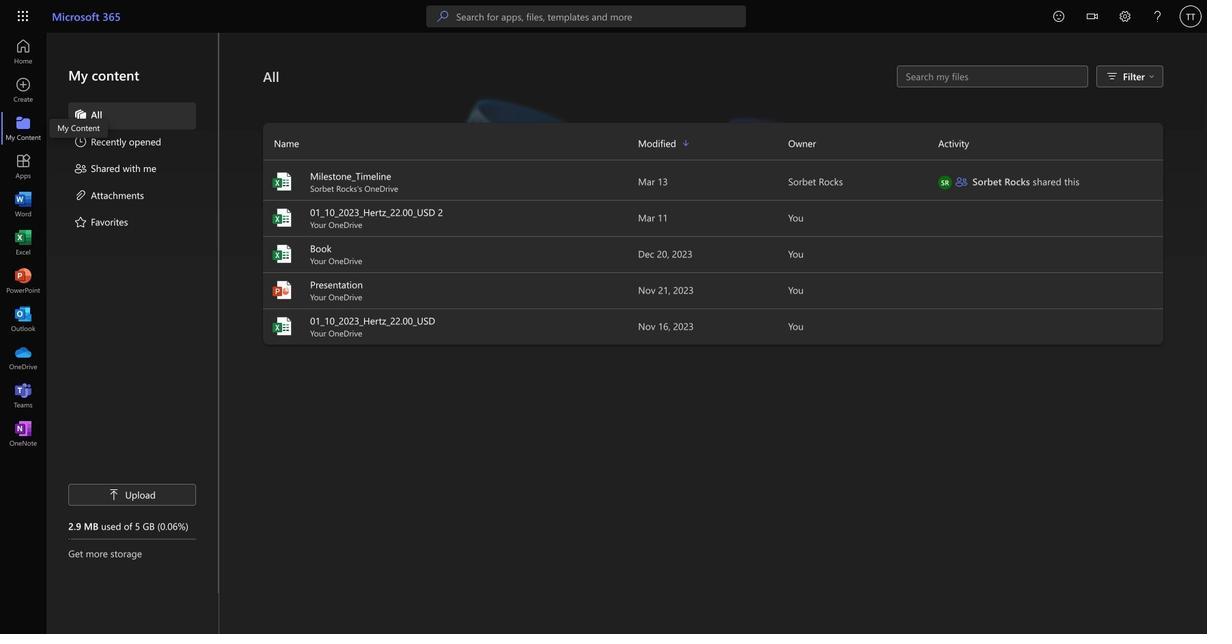 Task type: describe. For each thing, give the bounding box(es) containing it.
powerpoint image
[[271, 280, 293, 301]]

teams image
[[16, 390, 30, 403]]

menu inside my content left pane navigation navigation
[[68, 103, 196, 237]]

Search box. Suggestions appear as you type. search field
[[456, 5, 746, 27]]

displaying 5 out of 7 files. status
[[897, 66, 1089, 87]]

home image
[[16, 45, 30, 59]]

activity, column 4 of 4 column header
[[939, 133, 1164, 154]]

excel image for name 01_10_2023_hertz_22.00_usd cell
[[271, 316, 293, 338]]

create image
[[16, 83, 30, 97]]

excel image for name book cell
[[271, 243, 293, 265]]

my content image
[[16, 122, 30, 135]]

my content left pane navigation navigation
[[46, 33, 219, 594]]



Task type: vqa. For each thing, say whether or not it's contained in the screenshot.
All element
no



Task type: locate. For each thing, give the bounding box(es) containing it.
2 excel image from the top
[[271, 316, 293, 338]]

application
[[0, 33, 1208, 635]]

name presentation cell
[[263, 278, 638, 303]]

excel image for name 01_10_2023_hertz_22.00_usd 2 cell
[[271, 207, 293, 229]]

0 vertical spatial excel image
[[271, 207, 293, 229]]

name book cell
[[263, 242, 638, 267]]

outlook image
[[16, 313, 30, 327]]

1 vertical spatial excel image
[[271, 316, 293, 338]]

tooltip
[[49, 119, 108, 138]]

apps image
[[16, 160, 30, 174]]

excel image for name milestone_timeline cell
[[271, 171, 293, 193]]

None search field
[[426, 5, 746, 27]]

name milestone_timeline cell
[[263, 169, 638, 194]]

onenote image
[[16, 428, 30, 441]]

name 01_10_2023_hertz_22.00_usd 2 cell
[[263, 206, 638, 230]]

onedrive image
[[16, 351, 30, 365]]

tt image
[[1180, 5, 1202, 27]]

name 01_10_2023_hertz_22.00_usd cell
[[263, 314, 638, 339]]

excel image
[[271, 171, 293, 193], [16, 236, 30, 250], [271, 243, 293, 265]]

excel image inside name 01_10_2023_hertz_22.00_usd 2 cell
[[271, 207, 293, 229]]

menu
[[68, 103, 196, 237]]

excel image inside name 01_10_2023_hertz_22.00_usd cell
[[271, 316, 293, 338]]

powerpoint image
[[16, 275, 30, 288]]

1 excel image from the top
[[271, 207, 293, 229]]

word image
[[16, 198, 30, 212]]

Search my files text field
[[905, 70, 1081, 83]]

excel image inside name milestone_timeline cell
[[271, 171, 293, 193]]

navigation
[[0, 33, 46, 454]]

row
[[263, 133, 1164, 161]]

banner
[[0, 0, 1208, 35]]

excel image
[[271, 207, 293, 229], [271, 316, 293, 338]]

excel image inside name book cell
[[271, 243, 293, 265]]



